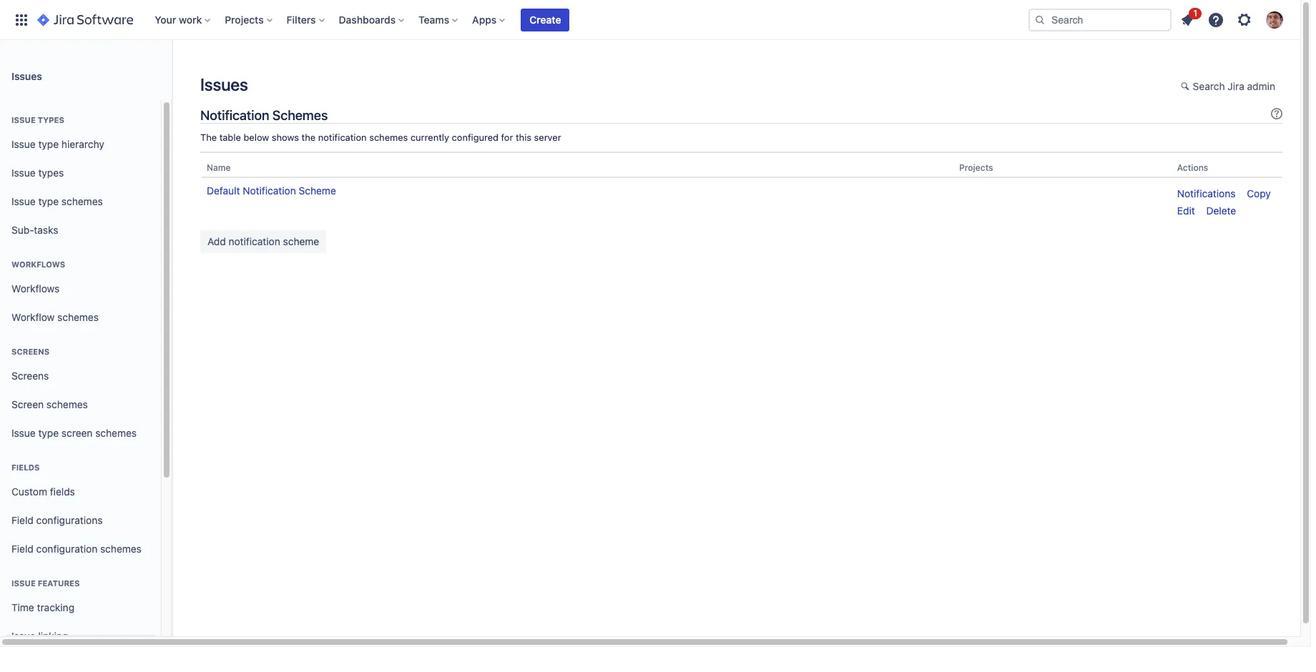 Task type: describe. For each thing, give the bounding box(es) containing it.
small image
[[1181, 81, 1193, 92]]

issue type hierarchy link
[[6, 130, 155, 159]]

notifications
[[1178, 187, 1236, 200]]

default notification scheme link
[[207, 185, 336, 197]]

0 horizontal spatial notification
[[229, 235, 280, 248]]

screen
[[61, 427, 93, 439]]

1
[[1194, 8, 1198, 18]]

field configuration schemes
[[11, 543, 142, 555]]

type for screen
[[38, 427, 59, 439]]

copy
[[1247, 187, 1271, 200]]

workflows for workflows "group"
[[11, 260, 65, 269]]

name
[[207, 162, 231, 173]]

server
[[534, 132, 561, 143]]

workflows group
[[6, 245, 155, 336]]

screens for screens link
[[11, 370, 49, 382]]

your
[[155, 13, 176, 25]]

issue types
[[11, 166, 64, 179]]

table
[[219, 132, 241, 143]]

sub-
[[11, 224, 34, 236]]

custom fields link
[[6, 478, 155, 507]]

schemes up issue type screen schemes
[[46, 398, 88, 410]]

workflow schemes
[[11, 311, 99, 323]]

teams button
[[414, 8, 464, 31]]

1 vertical spatial notification
[[243, 185, 296, 197]]

screens for the screens group on the bottom
[[11, 347, 50, 356]]

1 horizontal spatial projects
[[959, 162, 994, 173]]

sub-tasks link
[[6, 216, 155, 245]]

schemes inside issue types group
[[61, 195, 103, 207]]

schemes inside fields group
[[100, 543, 142, 555]]

tasks
[[34, 224, 58, 236]]

this
[[516, 132, 532, 143]]

edit link
[[1178, 205, 1195, 217]]

add notification scheme
[[208, 235, 319, 248]]

issue type screen schemes link
[[6, 419, 155, 448]]

time tracking link
[[6, 594, 155, 623]]

issue type schemes
[[11, 195, 103, 207]]

fields
[[50, 486, 75, 498]]

projects inside dropdown button
[[225, 13, 264, 25]]

sidebar navigation image
[[156, 57, 187, 86]]

dashboards
[[339, 13, 396, 25]]

schemes
[[272, 107, 328, 123]]

filters
[[287, 13, 316, 25]]

apps
[[472, 13, 497, 25]]

add notification scheme link
[[200, 230, 326, 253]]

issue type screen schemes
[[11, 427, 137, 439]]

schemes inside workflows "group"
[[57, 311, 99, 323]]

types
[[38, 115, 64, 125]]

the
[[200, 132, 217, 143]]

configuration
[[36, 543, 97, 555]]

0 vertical spatial notification
[[200, 107, 269, 123]]

screens link
[[6, 362, 155, 391]]

workflows link
[[6, 275, 155, 303]]

jira
[[1228, 80, 1245, 92]]

types
[[38, 166, 64, 179]]

delete
[[1207, 205, 1237, 217]]

settings image
[[1236, 11, 1254, 28]]

your work
[[155, 13, 202, 25]]

delete link
[[1207, 205, 1237, 217]]

workflow schemes link
[[6, 303, 155, 332]]

schemes left currently
[[369, 132, 408, 143]]

shows
[[272, 132, 299, 143]]

screen
[[11, 398, 44, 410]]

0 horizontal spatial issues
[[11, 70, 42, 82]]

issue for issue features
[[11, 579, 36, 588]]

create
[[530, 13, 561, 25]]

banner containing your work
[[0, 0, 1301, 40]]

issue features group
[[6, 564, 155, 648]]

default notification scheme
[[207, 185, 336, 197]]

issue for issue types
[[11, 166, 36, 179]]

fields
[[11, 463, 40, 472]]

workflow
[[11, 311, 55, 323]]

time tracking
[[11, 601, 74, 614]]

issue for issue type schemes
[[11, 195, 36, 207]]

custom
[[11, 486, 47, 498]]

screens group
[[6, 332, 155, 452]]

issue linking
[[11, 630, 68, 642]]

search jira admin link
[[1174, 76, 1283, 99]]

actions
[[1178, 162, 1209, 173]]



Task type: vqa. For each thing, say whether or not it's contained in the screenshot.
Apps
yes



Task type: locate. For each thing, give the bounding box(es) containing it.
screens down 'workflow' in the top of the page
[[11, 347, 50, 356]]

issue for issue type hierarchy
[[11, 138, 36, 150]]

schemes right screen at the left bottom
[[95, 427, 137, 439]]

1 vertical spatial notification
[[229, 235, 280, 248]]

work
[[179, 13, 202, 25]]

configurations
[[36, 514, 103, 526]]

5 issue from the top
[[11, 427, 36, 439]]

jira software image
[[37, 11, 133, 28], [37, 11, 133, 28]]

1 vertical spatial field
[[11, 543, 34, 555]]

workflows for workflows link
[[11, 282, 60, 295]]

2 screens from the top
[[11, 370, 49, 382]]

search
[[1193, 80, 1225, 92]]

field up issue features
[[11, 543, 34, 555]]

0 vertical spatial workflows
[[11, 260, 65, 269]]

copy edit
[[1178, 187, 1271, 217]]

scheme
[[283, 235, 319, 248]]

issue linking link
[[6, 623, 155, 648]]

for
[[501, 132, 513, 143]]

screens
[[11, 347, 50, 356], [11, 370, 49, 382]]

3 issue from the top
[[11, 166, 36, 179]]

schemes
[[369, 132, 408, 143], [61, 195, 103, 207], [57, 311, 99, 323], [46, 398, 88, 410], [95, 427, 137, 439], [100, 543, 142, 555]]

appswitcher icon image
[[13, 11, 30, 28]]

scheme
[[299, 185, 336, 197]]

screen schemes link
[[6, 391, 155, 419]]

4 issue from the top
[[11, 195, 36, 207]]

1 vertical spatial type
[[38, 195, 59, 207]]

type down types
[[38, 138, 59, 150]]

type inside the screens group
[[38, 427, 59, 439]]

issues up notification schemes on the top left of page
[[200, 74, 248, 94]]

issue inside the screens group
[[11, 427, 36, 439]]

issue types
[[11, 115, 64, 125]]

issue for issue linking
[[11, 630, 36, 642]]

custom fields
[[11, 486, 75, 498]]

field
[[11, 514, 34, 526], [11, 543, 34, 555]]

below
[[244, 132, 269, 143]]

notification right default
[[243, 185, 296, 197]]

1 vertical spatial projects
[[959, 162, 994, 173]]

issue for issue type screen schemes
[[11, 427, 36, 439]]

notification
[[318, 132, 367, 143], [229, 235, 280, 248]]

projects button
[[221, 8, 278, 31]]

1 field from the top
[[11, 514, 34, 526]]

help image
[[1208, 11, 1225, 28]]

issue for issue types
[[11, 115, 36, 125]]

1 screens from the top
[[11, 347, 50, 356]]

filters button
[[282, 8, 330, 31]]

issue features
[[11, 579, 80, 588]]

linking
[[38, 630, 68, 642]]

schemes down issue types "link"
[[61, 195, 103, 207]]

issue types link
[[6, 159, 155, 187]]

0 horizontal spatial projects
[[225, 13, 264, 25]]

your work button
[[150, 8, 216, 31]]

dashboards button
[[335, 8, 410, 31]]

the table below shows the notification schemes currently configured for this server
[[200, 132, 561, 143]]

features
[[38, 579, 80, 588]]

notification
[[200, 107, 269, 123], [243, 185, 296, 197]]

1 horizontal spatial issues
[[200, 74, 248, 94]]

6 issue from the top
[[11, 579, 36, 588]]

field configurations link
[[6, 507, 155, 535]]

search image
[[1035, 14, 1046, 25]]

apps button
[[468, 8, 511, 31]]

0 vertical spatial projects
[[225, 13, 264, 25]]

edit
[[1178, 205, 1195, 217]]

1 workflows from the top
[[11, 260, 65, 269]]

issues
[[11, 70, 42, 82], [200, 74, 248, 94]]

2 type from the top
[[38, 195, 59, 207]]

notification schemes
[[200, 107, 328, 123]]

2 issue from the top
[[11, 138, 36, 150]]

0 vertical spatial screens
[[11, 347, 50, 356]]

type left screen at the left bottom
[[38, 427, 59, 439]]

1 vertical spatial screens
[[11, 370, 49, 382]]

issues up issue types
[[11, 70, 42, 82]]

issue type hierarchy
[[11, 138, 104, 150]]

workflows
[[11, 260, 65, 269], [11, 282, 60, 295]]

notification right the 'the'
[[318, 132, 367, 143]]

type
[[38, 138, 59, 150], [38, 195, 59, 207], [38, 427, 59, 439]]

fields group
[[6, 448, 155, 568]]

issue inside "link"
[[11, 166, 36, 179]]

copy link
[[1247, 187, 1271, 200]]

default
[[207, 185, 240, 197]]

field for field configuration schemes
[[11, 543, 34, 555]]

field for field configurations
[[11, 514, 34, 526]]

workflows up 'workflow' in the top of the page
[[11, 282, 60, 295]]

currently
[[411, 132, 449, 143]]

search jira admin
[[1193, 80, 1276, 92]]

Search field
[[1029, 8, 1172, 31]]

primary element
[[9, 0, 1029, 40]]

tracking
[[37, 601, 74, 614]]

field configurations
[[11, 514, 103, 526]]

type for schemes
[[38, 195, 59, 207]]

0 vertical spatial type
[[38, 138, 59, 150]]

0 vertical spatial field
[[11, 514, 34, 526]]

issue
[[11, 115, 36, 125], [11, 138, 36, 150], [11, 166, 36, 179], [11, 195, 36, 207], [11, 427, 36, 439], [11, 579, 36, 588], [11, 630, 36, 642]]

3 type from the top
[[38, 427, 59, 439]]

type for hierarchy
[[38, 138, 59, 150]]

field down "custom"
[[11, 514, 34, 526]]

notification up table
[[200, 107, 269, 123]]

notification right the add
[[229, 235, 280, 248]]

the
[[302, 132, 316, 143]]

2 vertical spatial type
[[38, 427, 59, 439]]

0 vertical spatial notification
[[318, 132, 367, 143]]

notifications link
[[1178, 187, 1236, 200]]

1 vertical spatial workflows
[[11, 282, 60, 295]]

7 issue from the top
[[11, 630, 36, 642]]

projects
[[225, 13, 264, 25], [959, 162, 994, 173]]

1 issue from the top
[[11, 115, 36, 125]]

your profile and settings image
[[1267, 11, 1284, 28]]

issue types group
[[6, 100, 155, 249]]

2 field from the top
[[11, 543, 34, 555]]

2 workflows from the top
[[11, 282, 60, 295]]

time
[[11, 601, 34, 614]]

create button
[[521, 8, 570, 31]]

sub-tasks
[[11, 224, 58, 236]]

banner
[[0, 0, 1301, 40]]

issue type schemes link
[[6, 187, 155, 216]]

schemes down workflows link
[[57, 311, 99, 323]]

admin
[[1248, 80, 1276, 92]]

1 horizontal spatial notification
[[318, 132, 367, 143]]

field configuration schemes link
[[6, 535, 155, 564]]

notifications image
[[1179, 11, 1196, 28]]

configured
[[452, 132, 499, 143]]

screen schemes
[[11, 398, 88, 410]]

hierarchy
[[61, 138, 104, 150]]

type up tasks
[[38, 195, 59, 207]]

schemes down field configurations link
[[100, 543, 142, 555]]

workflows down "sub-tasks"
[[11, 260, 65, 269]]

teams
[[419, 13, 449, 25]]

add
[[208, 235, 226, 248]]

screens up screen
[[11, 370, 49, 382]]

1 type from the top
[[38, 138, 59, 150]]



